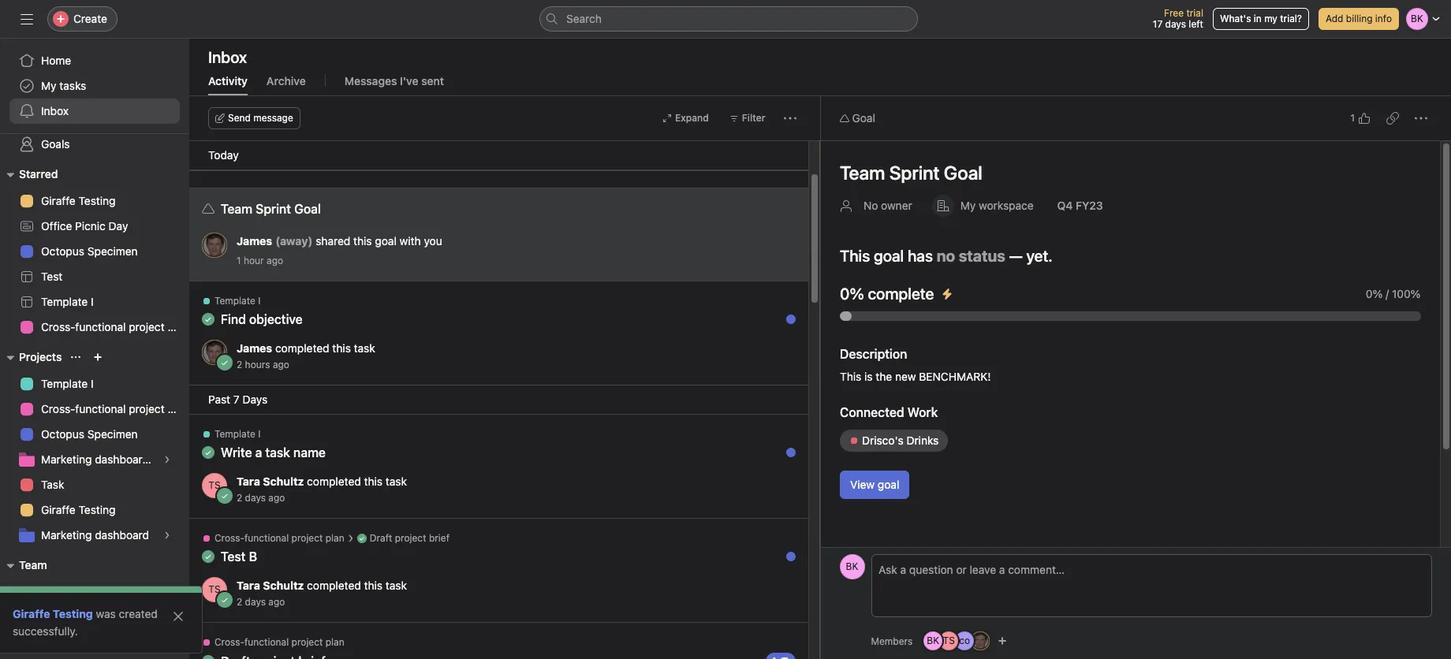 Task type: describe. For each thing, give the bounding box(es) containing it.
this for this goal has no status — yet.
[[840, 247, 870, 265]]

0 vertical spatial ja
[[209, 239, 220, 251]]

activity
[[208, 74, 248, 88]]

tara schultz link for test b
[[237, 579, 304, 593]]

2 vertical spatial giraffe testing
[[13, 607, 93, 621]]

0 comments image
[[741, 142, 754, 154]]

1 template i link from the top
[[9, 290, 180, 315]]

sprint
[[889, 162, 940, 184]]

billing
[[1347, 13, 1373, 24]]

my
[[1265, 13, 1278, 24]]

template up 'find objective'
[[215, 295, 255, 307]]

new project or portfolio image
[[93, 353, 103, 362]]

send message
[[228, 112, 293, 124]]

goals
[[41, 137, 70, 151]]

template i inside starred element
[[41, 295, 94, 308]]

tara schultz link for write a task name
[[237, 475, 304, 488]]

my workspace link
[[9, 580, 180, 605]]

team button
[[0, 556, 47, 575]]

i've
[[400, 74, 419, 88]]

test b
[[221, 550, 257, 564]]

2 james link from the top
[[237, 342, 272, 355]]

trial?
[[1281, 13, 1303, 24]]

17
[[1153, 18, 1163, 30]]

projects element
[[0, 343, 189, 551]]

0% complete
[[840, 285, 934, 303]]

show options, current sort, top image
[[71, 353, 81, 362]]

template up write
[[215, 428, 255, 440]]

0% / 100%
[[1366, 287, 1421, 301]]

add billing info
[[1326, 13, 1393, 24]]

this inside james completed this task 2 hours ago
[[332, 342, 351, 355]]

template i inside projects element
[[41, 377, 94, 391]]

cross-functional project plan inside starred element
[[41, 320, 189, 334]]

/
[[1386, 287, 1389, 301]]

with
[[400, 234, 421, 248]]

add member image
[[998, 637, 1008, 646]]

activity link
[[208, 74, 248, 95]]

ago inside james completed this task 2 hours ago
[[273, 359, 289, 371]]

is
[[864, 370, 873, 383]]

1 inside 'button'
[[1351, 112, 1355, 124]]

template i up write
[[215, 428, 261, 440]]

my workspace for the my workspace dropdown button
[[960, 199, 1034, 212]]

office
[[41, 219, 72, 233]]

2 vertical spatial testing
[[53, 607, 93, 621]]

giraffe testing for giraffe testing 'link' within projects element
[[41, 503, 116, 517]]

expand button
[[656, 107, 716, 129]]

my for the my tasks link at the top left
[[41, 79, 56, 92]]

cross- inside starred element
[[41, 320, 75, 334]]

ts button for write a task name
[[202, 473, 227, 499]]

bk button
[[840, 555, 865, 580]]

created
[[119, 607, 158, 621]]

today
[[208, 148, 239, 162]]

teams element
[[0, 551, 189, 608]]

octopus for office
[[41, 245, 84, 258]]

giraffe testing for giraffe testing 'link' within the starred element
[[41, 194, 116, 207]]

test link
[[9, 264, 180, 290]]

100%
[[1392, 287, 1421, 301]]

test
[[41, 270, 63, 283]]

james for (away)
[[237, 234, 272, 248]]

marketing dashboard link
[[9, 523, 180, 548]]

goal inside james (away) shared this goal with you 1 hour ago
[[375, 234, 397, 248]]

was
[[96, 607, 116, 621]]

i inside starred element
[[91, 295, 94, 308]]

drisco's drinks link
[[840, 430, 948, 452]]

inbox link
[[9, 99, 180, 124]]

this is the new benchmark!
[[840, 370, 991, 383]]

picnic
[[75, 219, 106, 233]]

task link
[[9, 473, 180, 498]]

team sprint goal
[[221, 202, 321, 216]]

send message button
[[208, 107, 300, 129]]

yet.
[[1026, 247, 1053, 265]]

sent
[[421, 74, 444, 88]]

schultz for write a task name
[[263, 475, 304, 488]]

new
[[895, 370, 916, 383]]

2 cross-functional project plan link from the top
[[9, 397, 189, 422]]

benchmark!
[[919, 370, 991, 383]]

octopus specimen link for functional
[[9, 422, 180, 447]]

home link
[[9, 48, 180, 73]]

—
[[1009, 247, 1023, 265]]

was created successfully.
[[13, 607, 158, 638]]

create button
[[47, 6, 118, 32]]

task inside james completed this task 2 hours ago
[[354, 342, 375, 355]]

tuesday
[[639, 142, 677, 154]]

close image
[[172, 611, 185, 623]]

1 james link from the top
[[237, 234, 272, 248]]

octopus specimen for functional
[[41, 428, 138, 441]]

team sprint goal dialog
[[821, 96, 1452, 660]]

ts inside team sprint goal dialog
[[943, 635, 955, 647]]

template inside starred element
[[41, 295, 88, 308]]

workspace for my workspace link
[[59, 585, 114, 599]]

tasks
[[59, 79, 86, 92]]

goal for this goal has no status — yet.
[[874, 247, 904, 265]]

1 cross-functional project plan link from the top
[[9, 315, 189, 340]]

dashboard
[[95, 529, 149, 542]]

0%
[[1366, 287, 1383, 301]]

archive notification image
[[778, 537, 791, 550]]

octopus for cross-
[[41, 428, 84, 441]]

marketing for marketing dashboard
[[41, 529, 92, 542]]

team for team sprint goal
[[840, 162, 885, 184]]

drisco's
[[862, 434, 904, 447]]

day
[[109, 219, 128, 233]]

team inside dropdown button
[[19, 559, 47, 572]]

you
[[424, 234, 442, 248]]

hour
[[244, 255, 264, 267]]

i up 'find objective'
[[258, 295, 261, 307]]

info
[[1376, 13, 1393, 24]]

successfully.
[[13, 625, 78, 638]]

ts button for test b
[[202, 578, 227, 603]]

send
[[228, 112, 251, 124]]

workspace for the my workspace dropdown button
[[979, 199, 1034, 212]]

a
[[255, 446, 262, 460]]

i up a
[[258, 428, 261, 440]]

completed inside james completed this task 2 hours ago
[[275, 342, 329, 355]]

bk inside bk button
[[846, 561, 859, 573]]

shared
[[316, 234, 351, 248]]

my tasks
[[41, 79, 86, 92]]

tara schultz completed this task 2 days ago for test b
[[237, 579, 407, 608]]

plan inside starred element
[[168, 320, 189, 334]]

team sprint goal
[[840, 162, 983, 184]]

cross-functional project plan inside projects element
[[41, 402, 189, 416]]

invite button
[[15, 625, 83, 653]]

more actions image
[[784, 112, 796, 125]]

my for the my workspace dropdown button
[[960, 199, 976, 212]]

the
[[876, 370, 892, 383]]

in
[[1254, 13, 1262, 24]]

marketing dashboard
[[41, 529, 149, 542]]

messages i've sent link
[[345, 74, 444, 95]]

add billing info button
[[1319, 8, 1400, 30]]

projects
[[19, 350, 62, 364]]

tara for write a task name
[[237, 475, 260, 488]]

octopus specimen link for picnic
[[9, 239, 180, 264]]

see details, marketing dashboard image
[[163, 531, 172, 540]]

cross- inside projects element
[[41, 402, 75, 416]]

tara for test b
[[237, 579, 260, 593]]

status
[[959, 247, 1006, 265]]

starred button
[[0, 165, 58, 184]]

2 template i link from the top
[[9, 372, 180, 397]]

fy23
[[1076, 199, 1103, 212]]

ja inside team sprint goal dialog
[[976, 635, 986, 647]]



Task type: locate. For each thing, give the bounding box(es) containing it.
1 horizontal spatial inbox
[[208, 48, 247, 66]]

1 vertical spatial template i link
[[9, 372, 180, 397]]

1 octopus from the top
[[41, 245, 84, 258]]

1 james from the top
[[237, 234, 272, 248]]

(away)
[[276, 234, 313, 248]]

1 vertical spatial giraffe testing link
[[9, 498, 180, 523]]

2 this from the top
[[840, 370, 861, 383]]

schultz for test b
[[263, 579, 304, 593]]

giraffe testing link up successfully.
[[13, 607, 93, 621]]

1 horizontal spatial my workspace
[[960, 199, 1034, 212]]

starred
[[19, 167, 58, 181]]

goal up team sprint goal link
[[852, 111, 876, 125]]

1
[[1351, 112, 1355, 124], [237, 255, 241, 267]]

2 vertical spatial ts button
[[202, 578, 227, 603]]

1 octopus specimen link from the top
[[9, 239, 180, 264]]

0 likes. click to like this task image
[[719, 142, 732, 154]]

giraffe testing inside starred element
[[41, 194, 116, 207]]

ts button down write
[[202, 473, 227, 499]]

0 vertical spatial inbox
[[208, 48, 247, 66]]

cross-functional project plan link up 'new project or portfolio' image
[[9, 315, 189, 340]]

1 this from the top
[[840, 247, 870, 265]]

octopus specimen inside projects element
[[41, 428, 138, 441]]

2 vertical spatial ja
[[976, 635, 986, 647]]

global element
[[0, 39, 189, 133]]

completed
[[275, 342, 329, 355], [307, 475, 361, 488], [307, 579, 361, 593]]

2 octopus from the top
[[41, 428, 84, 441]]

1 vertical spatial specimen
[[87, 428, 138, 441]]

0 vertical spatial marketing
[[41, 453, 92, 466]]

template i down show options, current sort, top image
[[41, 377, 94, 391]]

2 specimen from the top
[[87, 428, 138, 441]]

0 vertical spatial completed
[[275, 342, 329, 355]]

giraffe up successfully.
[[13, 607, 50, 621]]

2 octopus specimen from the top
[[41, 428, 138, 441]]

1 vertical spatial this
[[840, 370, 861, 383]]

task
[[354, 342, 375, 355], [386, 475, 407, 488], [386, 579, 407, 593]]

workspace up was
[[59, 585, 114, 599]]

james inside james completed this task 2 hours ago
[[237, 342, 272, 355]]

3 2 from the top
[[237, 596, 242, 608]]

1 vertical spatial days
[[245, 492, 266, 504]]

marketing dashboards link
[[9, 447, 180, 473]]

james completed this task 2 hours ago
[[237, 342, 375, 371]]

2 tara schultz completed this task 2 days ago from the top
[[237, 579, 407, 608]]

giraffe testing link inside projects element
[[9, 498, 180, 523]]

specimen down day
[[87, 245, 138, 258]]

ts button left the 0 likes. click to like this task icon at the top of the page
[[689, 138, 708, 157]]

goal for view goal
[[878, 478, 899, 492]]

1 vertical spatial cross-functional project plan link
[[9, 397, 189, 422]]

1 vertical spatial 1
[[237, 255, 241, 267]]

0 horizontal spatial inbox
[[41, 104, 69, 118]]

inbox down the my tasks
[[41, 104, 69, 118]]

octopus specimen down the picnic
[[41, 245, 138, 258]]

testing up invite
[[53, 607, 93, 621]]

this for this is the new benchmark!
[[840, 370, 861, 383]]

i inside projects element
[[91, 377, 94, 391]]

2 inside james completed this task 2 hours ago
[[237, 359, 242, 371]]

2 ja button from the top
[[202, 340, 227, 365]]

copy goal link image
[[1387, 112, 1400, 125]]

functional inside projects element
[[75, 402, 126, 416]]

project inside starred element
[[129, 320, 165, 334]]

drisco's drinks
[[862, 434, 939, 447]]

tara down a
[[237, 475, 260, 488]]

0 vertical spatial octopus specimen link
[[9, 239, 180, 264]]

1 vertical spatial my workspace
[[41, 585, 114, 599]]

0 vertical spatial my
[[41, 79, 56, 92]]

giraffe testing link up the picnic
[[9, 189, 180, 214]]

cross-functional project plan link up marketing dashboards
[[9, 397, 189, 422]]

what's
[[1220, 13, 1252, 24]]

octopus inside starred element
[[41, 245, 84, 258]]

days for test b
[[245, 596, 266, 608]]

james for completed
[[237, 342, 272, 355]]

giraffe up office
[[41, 194, 76, 207]]

2 vertical spatial 2
[[237, 596, 242, 608]]

days right 17
[[1166, 18, 1187, 30]]

1 horizontal spatial team
[[221, 202, 253, 216]]

2 schultz from the top
[[263, 579, 304, 593]]

task name
[[265, 446, 326, 460]]

this
[[840, 247, 870, 265], [840, 370, 861, 383]]

q4
[[1057, 199, 1073, 212]]

starred element
[[0, 160, 189, 343]]

days inside free trial 17 days left
[[1166, 18, 1187, 30]]

trial
[[1187, 7, 1204, 19]]

team for team sprint goal
[[221, 202, 253, 216]]

giraffe testing up office picnic day
[[41, 194, 116, 207]]

1 vertical spatial giraffe testing
[[41, 503, 116, 517]]

ts
[[693, 142, 705, 153], [209, 480, 221, 492], [209, 584, 221, 596], [943, 635, 955, 647]]

0 vertical spatial goal
[[852, 111, 876, 125]]

octopus inside projects element
[[41, 428, 84, 441]]

this left is
[[840, 370, 861, 383]]

my workspace up was created successfully.
[[41, 585, 114, 599]]

workspace inside dropdown button
[[979, 199, 1034, 212]]

my workspace up 'status'
[[960, 199, 1034, 212]]

2 octopus specimen link from the top
[[9, 422, 180, 447]]

ja button left hour
[[202, 233, 227, 258]]

archive notification image
[[778, 641, 791, 654]]

0 vertical spatial days
[[1166, 18, 1187, 30]]

i down 'new project or portfolio' image
[[91, 377, 94, 391]]

giraffe for giraffe testing 'link' within the starred element
[[41, 194, 76, 207]]

1 tara schultz completed this task 2 days ago from the top
[[237, 475, 407, 504]]

0 vertical spatial giraffe testing
[[41, 194, 116, 207]]

owner
[[881, 199, 912, 212]]

1 vertical spatial goal
[[944, 162, 983, 184]]

testing inside projects element
[[79, 503, 116, 517]]

1 horizontal spatial workspace
[[979, 199, 1034, 212]]

james (away) shared this goal with you 1 hour ago
[[237, 234, 442, 267]]

marketing for marketing dashboards
[[41, 453, 92, 466]]

view goal
[[850, 478, 899, 492]]

i
[[91, 295, 94, 308], [258, 295, 261, 307], [91, 377, 94, 391], [258, 428, 261, 440]]

1 vertical spatial testing
[[79, 503, 116, 517]]

testing down task link
[[79, 503, 116, 517]]

0 horizontal spatial workspace
[[59, 585, 114, 599]]

1 tara from the top
[[237, 475, 260, 488]]

0 vertical spatial cross-functional project plan link
[[9, 315, 189, 340]]

testing for giraffe testing 'link' within projects element
[[79, 503, 116, 517]]

1 vertical spatial giraffe
[[41, 503, 76, 517]]

1 vertical spatial octopus specimen link
[[9, 422, 180, 447]]

2 horizontal spatial team
[[840, 162, 885, 184]]

giraffe for giraffe testing 'link' within projects element
[[41, 503, 76, 517]]

days down a
[[245, 492, 266, 504]]

plan inside projects element
[[168, 402, 189, 416]]

archive notifications image
[[778, 300, 791, 312]]

this goal has no status — yet.
[[840, 247, 1053, 265]]

ja button
[[202, 233, 227, 258], [202, 340, 227, 365]]

q4 fy23
[[1057, 199, 1103, 212]]

template i up 'find objective'
[[215, 295, 261, 307]]

search list box
[[540, 6, 918, 32]]

connected work
[[840, 406, 938, 420]]

0 vertical spatial specimen
[[87, 245, 138, 258]]

octopus specimen link down the picnic
[[9, 239, 180, 264]]

ja
[[209, 239, 220, 251], [209, 346, 220, 358], [976, 635, 986, 647]]

0 vertical spatial this
[[840, 247, 870, 265]]

octopus up marketing dashboards link at the bottom
[[41, 428, 84, 441]]

2 for write a task name
[[237, 492, 242, 504]]

james
[[237, 234, 272, 248], [237, 342, 272, 355]]

octopus down office
[[41, 245, 84, 258]]

0 vertical spatial my workspace
[[960, 199, 1034, 212]]

task
[[41, 478, 64, 492]]

plan
[[168, 320, 189, 334], [168, 402, 189, 416], [326, 533, 345, 544], [326, 637, 345, 649]]

2 vertical spatial days
[[245, 596, 266, 608]]

testing for giraffe testing 'link' within the starred element
[[79, 194, 116, 207]]

write
[[221, 446, 252, 460]]

goal inside view goal button
[[878, 478, 899, 492]]

free trial 17 days left
[[1153, 7, 1204, 30]]

template i link down test on the top
[[9, 290, 180, 315]]

1 vertical spatial workspace
[[59, 585, 114, 599]]

my workspace for my workspace link
[[41, 585, 114, 599]]

archive link
[[267, 74, 306, 95]]

0 horizontal spatial team
[[19, 559, 47, 572]]

0 vertical spatial james
[[237, 234, 272, 248]]

completed for test b
[[307, 579, 361, 593]]

template inside projects element
[[41, 377, 88, 391]]

0 vertical spatial octopus
[[41, 245, 84, 258]]

tara schultz link down write a task name
[[237, 475, 304, 488]]

inbox inside global element
[[41, 104, 69, 118]]

1 vertical spatial ja
[[209, 346, 220, 358]]

giraffe down task
[[41, 503, 76, 517]]

my up 'status'
[[960, 199, 976, 212]]

0 vertical spatial octopus specimen
[[41, 245, 138, 258]]

1 vertical spatial tara schultz completed this task 2 days ago
[[237, 579, 407, 608]]

add
[[1326, 13, 1344, 24]]

giraffe testing up successfully.
[[13, 607, 93, 621]]

2 tara from the top
[[237, 579, 260, 593]]

0 vertical spatial schultz
[[263, 475, 304, 488]]

team left 'sprint goal'
[[221, 202, 253, 216]]

7 days
[[233, 393, 268, 406]]

ago inside james (away) shared this goal with you 1 hour ago
[[267, 255, 283, 267]]

specimen for picnic
[[87, 245, 138, 258]]

1 vertical spatial octopus specimen
[[41, 428, 138, 441]]

see details, marketing dashboards image
[[163, 455, 172, 465]]

0 vertical spatial 1
[[1351, 112, 1355, 124]]

template down show options, current sort, top image
[[41, 377, 88, 391]]

james up hour
[[237, 234, 272, 248]]

marketing down task
[[41, 529, 92, 542]]

tuesday button
[[639, 142, 677, 154]]

0 vertical spatial team
[[840, 162, 885, 184]]

specimen
[[87, 245, 138, 258], [87, 428, 138, 441]]

template i down test on the top
[[41, 295, 94, 308]]

template down test on the top
[[41, 295, 88, 308]]

1 vertical spatial ts button
[[202, 473, 227, 499]]

1 vertical spatial team
[[221, 202, 253, 216]]

goal left with
[[375, 234, 397, 248]]

no
[[864, 199, 878, 212]]

1 vertical spatial task
[[386, 475, 407, 488]]

1 button
[[1346, 107, 1376, 129]]

my down team dropdown button
[[41, 585, 56, 599]]

0 vertical spatial 2
[[237, 359, 242, 371]]

marketing up task
[[41, 453, 92, 466]]

giraffe testing down task link
[[41, 503, 116, 517]]

testing up office picnic day link
[[79, 194, 116, 207]]

octopus specimen up marketing dashboards link at the bottom
[[41, 428, 138, 441]]

octopus specimen link up marketing dashboards
[[9, 422, 180, 447]]

0 vertical spatial tara
[[237, 475, 260, 488]]

2 james from the top
[[237, 342, 272, 355]]

1 tara schultz link from the top
[[237, 475, 304, 488]]

dashboards
[[95, 453, 155, 466]]

0 horizontal spatial my workspace
[[41, 585, 114, 599]]

0 horizontal spatial goal
[[852, 111, 876, 125]]

0 vertical spatial testing
[[79, 194, 116, 207]]

1 vertical spatial james link
[[237, 342, 272, 355]]

search
[[566, 12, 602, 25]]

1 vertical spatial marketing
[[41, 529, 92, 542]]

functional inside starred element
[[75, 320, 126, 334]]

no owner
[[864, 199, 912, 212]]

octopus specimen for picnic
[[41, 245, 138, 258]]

specimen inside starred element
[[87, 245, 138, 258]]

1 vertical spatial ja button
[[202, 340, 227, 365]]

goal right 'view'
[[878, 478, 899, 492]]

james link up hours at the left bottom of page
[[237, 342, 272, 355]]

days for write a task name
[[245, 492, 266, 504]]

specimen up dashboards
[[87, 428, 138, 441]]

0 vertical spatial tara schultz link
[[237, 475, 304, 488]]

hide sidebar image
[[21, 13, 33, 25]]

find objective
[[221, 312, 303, 327]]

0 vertical spatial giraffe testing link
[[9, 189, 180, 214]]

my inside global element
[[41, 79, 56, 92]]

past 7 days
[[208, 393, 268, 406]]

giraffe testing inside projects element
[[41, 503, 116, 517]]

my inside the teams element
[[41, 585, 56, 599]]

message
[[253, 112, 293, 124]]

1 vertical spatial schultz
[[263, 579, 304, 593]]

0 vertical spatial workspace
[[979, 199, 1034, 212]]

messages
[[345, 74, 397, 88]]

1 vertical spatial completed
[[307, 475, 361, 488]]

1 horizontal spatial goal
[[944, 162, 983, 184]]

0 vertical spatial james link
[[237, 234, 272, 248]]

my inside dropdown button
[[960, 199, 976, 212]]

2 vertical spatial team
[[19, 559, 47, 572]]

2 vertical spatial completed
[[307, 579, 361, 593]]

2 vertical spatial giraffe
[[13, 607, 50, 621]]

tara
[[237, 475, 260, 488], [237, 579, 260, 593]]

2 tara schultz link from the top
[[237, 579, 304, 593]]

1 vertical spatial my
[[960, 199, 976, 212]]

more actions image
[[1415, 112, 1428, 125]]

2 left hours at the left bottom of page
[[237, 359, 242, 371]]

1 vertical spatial inbox
[[41, 104, 69, 118]]

write a task name
[[221, 446, 326, 460]]

my workspace button
[[925, 192, 1041, 220]]

task for write a task name
[[386, 475, 407, 488]]

giraffe testing link inside starred element
[[9, 189, 180, 214]]

members
[[871, 636, 913, 647]]

2 marketing from the top
[[41, 529, 92, 542]]

2 vertical spatial my
[[41, 585, 56, 599]]

giraffe inside starred element
[[41, 194, 76, 207]]

drinks
[[906, 434, 939, 447]]

goal up the my workspace dropdown button
[[944, 162, 983, 184]]

james inside james (away) shared this goal with you 1 hour ago
[[237, 234, 272, 248]]

1 specimen from the top
[[87, 245, 138, 258]]

completed for write a task name
[[307, 475, 361, 488]]

1 octopus specimen from the top
[[41, 245, 138, 258]]

0 vertical spatial ja button
[[202, 233, 227, 258]]

template i link down 'new project or portfolio' image
[[9, 372, 180, 397]]

octopus specimen inside starred element
[[41, 245, 138, 258]]

1 horizontal spatial bk
[[927, 635, 940, 647]]

0 vertical spatial tara schultz completed this task 2 days ago
[[237, 475, 407, 504]]

my left the tasks at the left top
[[41, 79, 56, 92]]

goal left the has
[[874, 247, 904, 265]]

my workspace inside dropdown button
[[960, 199, 1034, 212]]

team up successfully.
[[19, 559, 47, 572]]

ts button down test b
[[202, 578, 227, 603]]

testing inside starred element
[[79, 194, 116, 207]]

octopus specimen link
[[9, 239, 180, 264], [9, 422, 180, 447]]

team inside dialog
[[840, 162, 885, 184]]

0 vertical spatial ts button
[[689, 138, 708, 157]]

dependencies image
[[212, 142, 225, 154]]

inbox
[[208, 48, 247, 66], [41, 104, 69, 118]]

my workspace inside the teams element
[[41, 585, 114, 599]]

1 vertical spatial tara schultz link
[[237, 579, 304, 593]]

1 marketing from the top
[[41, 453, 92, 466]]

1 ja button from the top
[[202, 233, 227, 258]]

goals link
[[9, 132, 180, 157]]

goal
[[375, 234, 397, 248], [874, 247, 904, 265], [878, 478, 899, 492]]

goal
[[852, 111, 876, 125], [944, 162, 983, 184]]

0 horizontal spatial 1
[[237, 255, 241, 267]]

bk
[[846, 561, 859, 573], [927, 635, 940, 647]]

specimen for functional
[[87, 428, 138, 441]]

1 horizontal spatial 1
[[1351, 112, 1355, 124]]

giraffe testing link
[[9, 189, 180, 214], [9, 498, 180, 523], [13, 607, 93, 621]]

this inside james (away) shared this goal with you 1 hour ago
[[354, 234, 372, 248]]

specimen inside projects element
[[87, 428, 138, 441]]

ja button left hours at the left bottom of page
[[202, 340, 227, 365]]

1 inside james (away) shared this goal with you 1 hour ago
[[237, 255, 241, 267]]

i down test link on the left top
[[91, 295, 94, 308]]

functional
[[75, 320, 126, 334], [75, 402, 126, 416], [245, 533, 289, 544], [245, 637, 289, 649]]

task for test b
[[386, 579, 407, 593]]

octopus specimen
[[41, 245, 138, 258], [41, 428, 138, 441]]

workspace up —
[[979, 199, 1034, 212]]

left
[[1189, 18, 1204, 30]]

2 down write
[[237, 492, 242, 504]]

james up hours at the left bottom of page
[[237, 342, 272, 355]]

1 vertical spatial tara
[[237, 579, 260, 593]]

giraffe testing link up marketing dashboard
[[9, 498, 180, 523]]

this up 0% complete
[[840, 247, 870, 265]]

draft project brief
[[370, 533, 450, 544]]

1 left copy goal link image
[[1351, 112, 1355, 124]]

rocket
[[231, 141, 263, 154]]

0 vertical spatial template i link
[[9, 290, 180, 315]]

draft
[[370, 533, 392, 544]]

1 left hour
[[237, 255, 241, 267]]

my for my workspace link
[[41, 585, 56, 599]]

giraffe inside projects element
[[41, 503, 76, 517]]

2 vertical spatial giraffe testing link
[[13, 607, 93, 621]]

create
[[73, 12, 107, 25]]

0 vertical spatial giraffe
[[41, 194, 76, 207]]

days down test b
[[245, 596, 266, 608]]

search button
[[540, 6, 918, 32]]

2 2 from the top
[[237, 492, 242, 504]]

1 schultz from the top
[[263, 475, 304, 488]]

james link up hour
[[237, 234, 272, 248]]

project
[[129, 320, 165, 334], [129, 402, 165, 416], [292, 533, 323, 544], [395, 533, 426, 544], [292, 637, 323, 649]]

1 vertical spatial octopus
[[41, 428, 84, 441]]

messages i've sent
[[345, 74, 444, 88]]

my tasks link
[[9, 73, 180, 99]]

tara down test b
[[237, 579, 260, 593]]

1 2 from the top
[[237, 359, 242, 371]]

1 vertical spatial 2
[[237, 492, 242, 504]]

days
[[1166, 18, 1187, 30], [245, 492, 266, 504], [245, 596, 266, 608]]

0 vertical spatial bk
[[846, 561, 859, 573]]

tara schultz link down test b
[[237, 579, 304, 593]]

2 down test b
[[237, 596, 242, 608]]

leftcount image
[[780, 657, 789, 660]]

1 vertical spatial james
[[237, 342, 272, 355]]

what's in my trial?
[[1220, 13, 1303, 24]]

schultz
[[263, 475, 304, 488], [263, 579, 304, 593]]

0 horizontal spatial bk
[[846, 561, 859, 573]]

1 vertical spatial bk
[[927, 635, 940, 647]]

inbox up activity
[[208, 48, 247, 66]]

tara schultz completed this task 2 days ago for write a task name
[[237, 475, 407, 504]]

0 vertical spatial task
[[354, 342, 375, 355]]

add to bookmarks image
[[753, 641, 766, 654]]

team
[[840, 162, 885, 184], [221, 202, 253, 216], [19, 559, 47, 572]]

2 for test b
[[237, 596, 242, 608]]

2 vertical spatial task
[[386, 579, 407, 593]]

ts button
[[689, 138, 708, 157], [202, 473, 227, 499], [202, 578, 227, 603]]

team up no
[[840, 162, 885, 184]]

workspace inside the teams element
[[59, 585, 114, 599]]



Task type: vqa. For each thing, say whether or not it's contained in the screenshot.
TEAM SPRINT GOAL
yes



